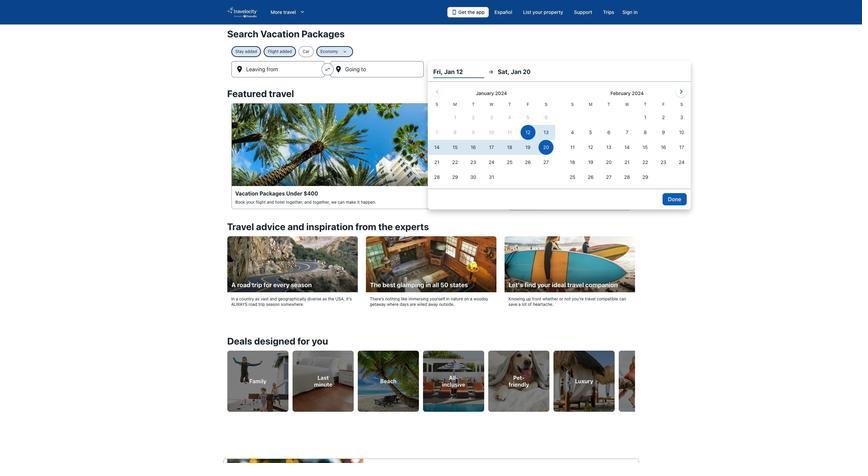 Task type: describe. For each thing, give the bounding box(es) containing it.
swap origin and destination values image
[[325, 66, 331, 72]]

travel advice and inspiration from the experts region
[[223, 218, 640, 320]]

download the app button image
[[452, 10, 457, 15]]

next image
[[631, 376, 640, 384]]

previous month image
[[434, 88, 442, 96]]

featured travel region
[[223, 84, 640, 218]]

previous image
[[223, 376, 231, 384]]

travelocity logo image
[[227, 7, 257, 18]]



Task type: vqa. For each thing, say whether or not it's contained in the screenshot.
More information about reviews image
no



Task type: locate. For each thing, give the bounding box(es) containing it.
next month image
[[678, 88, 686, 96]]

main content
[[0, 24, 863, 464]]



